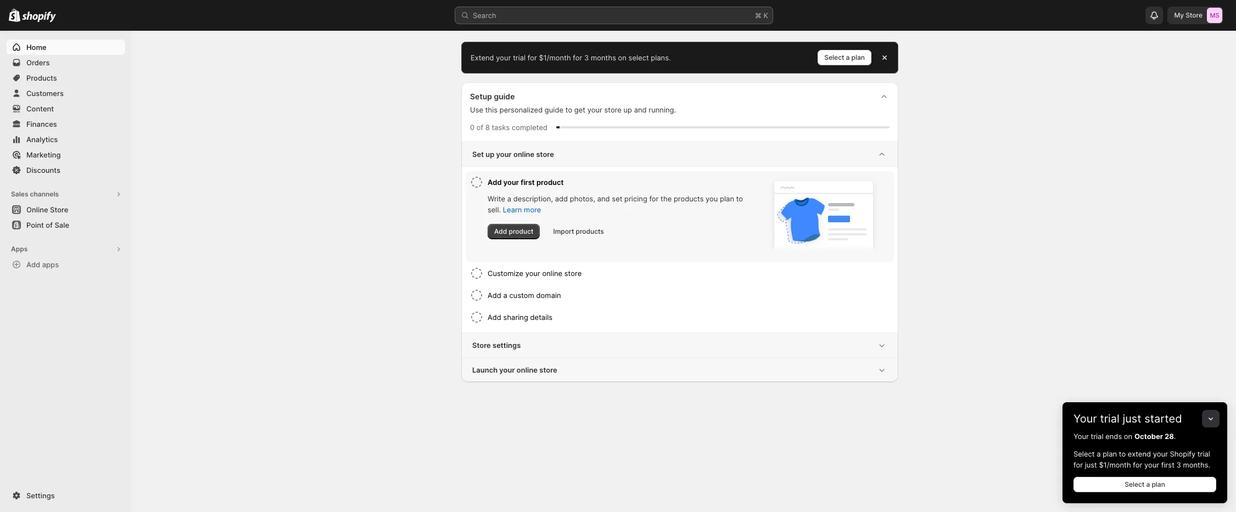 Task type: vqa. For each thing, say whether or not it's contained in the screenshot.
The Duplicate button
no



Task type: locate. For each thing, give the bounding box(es) containing it.
on inside your trial just started element
[[1125, 432, 1133, 441]]

1 horizontal spatial on
[[1125, 432, 1133, 441]]

your up add a custom domain
[[526, 269, 541, 278]]

3 left months
[[585, 53, 589, 62]]

8
[[486, 123, 490, 132]]

1 horizontal spatial guide
[[545, 105, 564, 114]]

just inside dropdown button
[[1123, 413, 1142, 426]]

first inside dropdown button
[[521, 178, 535, 187]]

0 vertical spatial of
[[477, 123, 484, 132]]

your right set
[[496, 150, 512, 159]]

your down the 28
[[1154, 450, 1169, 459]]

pricing
[[625, 195, 648, 203]]

your
[[1074, 413, 1098, 426], [1074, 432, 1089, 441]]

add sharing details button
[[488, 307, 890, 329]]

0 horizontal spatial 3
[[585, 53, 589, 62]]

0 vertical spatial 3
[[585, 53, 589, 62]]

1 horizontal spatial first
[[1162, 461, 1175, 470]]

to left extend
[[1120, 450, 1127, 459]]

0 vertical spatial your
[[1074, 413, 1098, 426]]

store down completed
[[537, 150, 554, 159]]

customize
[[488, 269, 524, 278]]

on
[[618, 53, 627, 62], [1125, 432, 1133, 441]]

add your first product
[[488, 178, 564, 187]]

product up add
[[537, 178, 564, 187]]

1 horizontal spatial to
[[737, 195, 743, 203]]

on left select
[[618, 53, 627, 62]]

first
[[521, 178, 535, 187], [1162, 461, 1175, 470]]

trial
[[513, 53, 526, 62], [1101, 413, 1120, 426], [1091, 432, 1104, 441], [1198, 450, 1211, 459]]

0 horizontal spatial $1/month
[[539, 53, 571, 62]]

0 vertical spatial product
[[537, 178, 564, 187]]

store
[[1186, 11, 1203, 19], [50, 206, 68, 214], [473, 341, 491, 350]]

a inside write a description, add photos, and set pricing for the products you plan to sell.
[[508, 195, 512, 203]]

to inside select a plan to extend your shopify trial for just $1/month for your first 3 months.
[[1120, 450, 1127, 459]]

up left running.
[[624, 105, 632, 114]]

0 vertical spatial select a plan
[[825, 53, 865, 62]]

add for add product
[[495, 227, 507, 236]]

mark add your first product as done image
[[470, 176, 484, 189]]

1 horizontal spatial 3
[[1177, 461, 1182, 470]]

add for add a custom domain
[[488, 291, 502, 300]]

point of sale button
[[0, 218, 132, 233]]

1 vertical spatial of
[[46, 221, 53, 230]]

1 horizontal spatial just
[[1123, 413, 1142, 426]]

for left the
[[650, 195, 659, 203]]

running.
[[649, 105, 676, 114]]

online up "domain"
[[543, 269, 563, 278]]

0 horizontal spatial store
[[50, 206, 68, 214]]

0 horizontal spatial guide
[[494, 92, 515, 101]]

online for launch your online store
[[517, 366, 538, 375]]

1 horizontal spatial product
[[537, 178, 564, 187]]

store inside "launch your online store" dropdown button
[[540, 366, 558, 375]]

orders
[[26, 58, 50, 67]]

0 horizontal spatial first
[[521, 178, 535, 187]]

for down your trial ends on october 28 .
[[1074, 461, 1084, 470]]

just up your trial ends on october 28 .
[[1123, 413, 1142, 426]]

store right get
[[605, 105, 622, 114]]

first up the description,
[[521, 178, 535, 187]]

personalized
[[500, 105, 543, 114]]

your trial just started button
[[1063, 403, 1228, 426]]

extend
[[1129, 450, 1152, 459]]

select
[[825, 53, 845, 62], [1074, 450, 1095, 459], [1125, 481, 1145, 489]]

trial up months.
[[1198, 450, 1211, 459]]

0 vertical spatial store
[[1186, 11, 1203, 19]]

your trial just started element
[[1063, 431, 1228, 504]]

add right mark add a custom domain as done icon
[[488, 291, 502, 300]]

1 horizontal spatial and
[[634, 105, 647, 114]]

import
[[554, 227, 574, 236]]

first down shopify
[[1162, 461, 1175, 470]]

add up write
[[488, 178, 502, 187]]

just inside select a plan to extend your shopify trial for just $1/month for your first 3 months.
[[1086, 461, 1098, 470]]

up
[[624, 105, 632, 114], [486, 150, 495, 159]]

product down learn more link
[[509, 227, 534, 236]]

trial up ends
[[1101, 413, 1120, 426]]

sharing
[[504, 313, 529, 322]]

products inside write a description, add photos, and set pricing for the products you plan to sell.
[[674, 195, 704, 203]]

0 vertical spatial just
[[1123, 413, 1142, 426]]

your right launch
[[500, 366, 515, 375]]

mark customize your online store as done image
[[470, 267, 484, 280]]

sales channels
[[11, 190, 59, 198]]

mark add a custom domain as done image
[[470, 289, 484, 302]]

on right ends
[[1125, 432, 1133, 441]]

sales channels button
[[7, 187, 125, 202]]

2 vertical spatial to
[[1120, 450, 1127, 459]]

up right set
[[486, 150, 495, 159]]

your up write
[[504, 178, 519, 187]]

products right the
[[674, 195, 704, 203]]

1 vertical spatial guide
[[545, 105, 564, 114]]

just
[[1123, 413, 1142, 426], [1086, 461, 1098, 470]]

0 horizontal spatial up
[[486, 150, 495, 159]]

3 down shopify
[[1177, 461, 1182, 470]]

products
[[26, 74, 57, 82]]

get
[[575, 105, 586, 114]]

1 vertical spatial and
[[598, 195, 610, 203]]

to left get
[[566, 105, 573, 114]]

trial left ends
[[1091, 432, 1104, 441]]

2 vertical spatial store
[[473, 341, 491, 350]]

1 vertical spatial up
[[486, 150, 495, 159]]

add your first product element
[[488, 193, 749, 240]]

add
[[488, 178, 502, 187], [495, 227, 507, 236], [26, 260, 40, 269], [488, 291, 502, 300], [488, 313, 502, 322]]

online
[[26, 206, 48, 214]]

0 horizontal spatial and
[[598, 195, 610, 203]]

1 vertical spatial 3
[[1177, 461, 1182, 470]]

online down the settings
[[517, 366, 538, 375]]

your up your trial ends on october 28 .
[[1074, 413, 1098, 426]]

tasks
[[492, 123, 510, 132]]

0 horizontal spatial products
[[576, 227, 604, 236]]

1 vertical spatial products
[[576, 227, 604, 236]]

setup guide
[[470, 92, 515, 101]]

to right you at top
[[737, 195, 743, 203]]

online down completed
[[514, 150, 535, 159]]

up inside dropdown button
[[486, 150, 495, 159]]

0 vertical spatial online
[[514, 150, 535, 159]]

a inside select a plan to extend your shopify trial for just $1/month for your first 3 months.
[[1097, 450, 1101, 459]]

1 vertical spatial select
[[1074, 450, 1095, 459]]

import products
[[554, 227, 604, 236]]

home link
[[7, 40, 125, 55]]

add sharing details
[[488, 313, 553, 322]]

a
[[847, 53, 850, 62], [508, 195, 512, 203], [504, 291, 508, 300], [1097, 450, 1101, 459], [1147, 481, 1151, 489]]

and inside write a description, add photos, and set pricing for the products you plan to sell.
[[598, 195, 610, 203]]

products link
[[7, 70, 125, 86]]

1 vertical spatial just
[[1086, 461, 1098, 470]]

your right extend
[[496, 53, 511, 62]]

customize your online store button
[[488, 263, 890, 285]]

sell.
[[488, 206, 501, 214]]

0 vertical spatial products
[[674, 195, 704, 203]]

my store image
[[1208, 8, 1223, 23]]

home
[[26, 43, 47, 52]]

0 vertical spatial select a plan link
[[818, 50, 872, 65]]

add right "mark add sharing details as done" image
[[488, 313, 502, 322]]

store up sale
[[50, 206, 68, 214]]

discounts link
[[7, 163, 125, 178]]

point
[[26, 221, 44, 230]]

guide left get
[[545, 105, 564, 114]]

1 vertical spatial $1/month
[[1100, 461, 1132, 470]]

content link
[[7, 101, 125, 116]]

2 vertical spatial online
[[517, 366, 538, 375]]

for down extend
[[1134, 461, 1143, 470]]

apps
[[11, 245, 28, 253]]

store up launch
[[473, 341, 491, 350]]

0 vertical spatial $1/month
[[539, 53, 571, 62]]

0 horizontal spatial on
[[618, 53, 627, 62]]

online
[[514, 150, 535, 159], [543, 269, 563, 278], [517, 366, 538, 375]]

description,
[[514, 195, 553, 203]]

2 horizontal spatial select
[[1125, 481, 1145, 489]]

your right get
[[588, 105, 603, 114]]

and left the set
[[598, 195, 610, 203]]

2 vertical spatial select
[[1125, 481, 1145, 489]]

1 vertical spatial select a plan link
[[1074, 477, 1217, 493]]

1 your from the top
[[1074, 413, 1098, 426]]

1 vertical spatial to
[[737, 195, 743, 203]]

and
[[634, 105, 647, 114], [598, 195, 610, 203]]

your trial just started
[[1074, 413, 1183, 426]]

2 your from the top
[[1074, 432, 1089, 441]]

add left apps at the bottom left of page
[[26, 260, 40, 269]]

1 horizontal spatial products
[[674, 195, 704, 203]]

store for my store
[[1186, 11, 1203, 19]]

1 vertical spatial select a plan
[[1125, 481, 1166, 489]]

0 vertical spatial to
[[566, 105, 573, 114]]

1 vertical spatial online
[[543, 269, 563, 278]]

add your first product button
[[488, 171, 749, 193]]

just down your trial ends on october 28 .
[[1086, 461, 1098, 470]]

online inside "dropdown button"
[[543, 269, 563, 278]]

0 horizontal spatial select a plan link
[[818, 50, 872, 65]]

1 vertical spatial on
[[1125, 432, 1133, 441]]

store settings button
[[462, 334, 899, 358]]

the
[[661, 195, 672, 203]]

your inside "launch your online store" dropdown button
[[500, 366, 515, 375]]

add for add your first product
[[488, 178, 502, 187]]

store right my
[[1186, 11, 1203, 19]]

a inside 'add a custom domain' dropdown button
[[504, 291, 508, 300]]

products
[[674, 195, 704, 203], [576, 227, 604, 236]]

your for your trial just started
[[1074, 413, 1098, 426]]

1 horizontal spatial select a plan link
[[1074, 477, 1217, 493]]

0 vertical spatial first
[[521, 178, 535, 187]]

$1/month left months
[[539, 53, 571, 62]]

store down details
[[540, 366, 558, 375]]

your down extend
[[1145, 461, 1160, 470]]

0 horizontal spatial product
[[509, 227, 534, 236]]

settings
[[493, 341, 521, 350]]

1 horizontal spatial of
[[477, 123, 484, 132]]

2 horizontal spatial store
[[1186, 11, 1203, 19]]

guide up this
[[494, 92, 515, 101]]

1 horizontal spatial select a plan
[[1125, 481, 1166, 489]]

1 horizontal spatial $1/month
[[1100, 461, 1132, 470]]

0 horizontal spatial just
[[1086, 461, 1098, 470]]

of inside 'point of sale' link
[[46, 221, 53, 230]]

add for add apps
[[26, 260, 40, 269]]

1 vertical spatial product
[[509, 227, 534, 236]]

1 horizontal spatial store
[[473, 341, 491, 350]]

launch
[[473, 366, 498, 375]]

1 vertical spatial store
[[50, 206, 68, 214]]

for right extend
[[528, 53, 537, 62]]

add inside button
[[26, 260, 40, 269]]

3 inside select a plan to extend your shopify trial for just $1/month for your first 3 months.
[[1177, 461, 1182, 470]]

1 vertical spatial your
[[1074, 432, 1089, 441]]

$1/month down extend
[[1100, 461, 1132, 470]]

1 horizontal spatial select
[[1074, 450, 1095, 459]]

0 horizontal spatial of
[[46, 221, 53, 230]]

point of sale
[[26, 221, 69, 230]]

guide
[[494, 92, 515, 101], [545, 105, 564, 114]]

extend your trial for $1/month for 3 months on select plans.
[[471, 53, 671, 62]]

your inside your trial just started element
[[1074, 432, 1089, 441]]

store down import products link
[[565, 269, 582, 278]]

store
[[605, 105, 622, 114], [537, 150, 554, 159], [565, 269, 582, 278], [540, 366, 558, 375]]

and left running.
[[634, 105, 647, 114]]

0 vertical spatial select
[[825, 53, 845, 62]]

a for to
[[1097, 450, 1101, 459]]

add down sell.
[[495, 227, 507, 236]]

0 vertical spatial up
[[624, 105, 632, 114]]

of left 8
[[477, 123, 484, 132]]

your inside your trial just started dropdown button
[[1074, 413, 1098, 426]]

products right import
[[576, 227, 604, 236]]

custom
[[510, 291, 535, 300]]

store inside button
[[50, 206, 68, 214]]

2 horizontal spatial to
[[1120, 450, 1127, 459]]

analytics
[[26, 135, 58, 144]]

your left ends
[[1074, 432, 1089, 441]]

of left sale
[[46, 221, 53, 230]]

to
[[566, 105, 573, 114], [737, 195, 743, 203], [1120, 450, 1127, 459]]

1 vertical spatial first
[[1162, 461, 1175, 470]]

0 horizontal spatial select a plan
[[825, 53, 865, 62]]



Task type: describe. For each thing, give the bounding box(es) containing it.
trial inside select a plan to extend your shopify trial for just $1/month for your first 3 months.
[[1198, 450, 1211, 459]]

0 vertical spatial guide
[[494, 92, 515, 101]]

add apps
[[26, 260, 59, 269]]

online store button
[[0, 202, 132, 218]]

your inside add your first product dropdown button
[[504, 178, 519, 187]]

photos,
[[570, 195, 596, 203]]

my
[[1175, 11, 1185, 19]]

point of sale link
[[7, 218, 125, 233]]

launch your online store button
[[462, 358, 899, 382]]

finances link
[[7, 116, 125, 132]]

set up your online store button
[[462, 142, 899, 166]]

0
[[470, 123, 475, 132]]

ends
[[1106, 432, 1123, 441]]

started
[[1145, 413, 1183, 426]]

add apps button
[[7, 257, 125, 273]]

product inside dropdown button
[[537, 178, 564, 187]]

details
[[531, 313, 553, 322]]

discounts
[[26, 166, 60, 175]]

to inside write a description, add photos, and set pricing for the products you plan to sell.
[[737, 195, 743, 203]]

0 vertical spatial on
[[618, 53, 627, 62]]

my store
[[1175, 11, 1203, 19]]

select inside select a plan to extend your shopify trial for just $1/month for your first 3 months.
[[1074, 450, 1095, 459]]

select a plan to extend your shopify trial for just $1/month for your first 3 months.
[[1074, 450, 1211, 470]]

0 horizontal spatial select
[[825, 53, 845, 62]]

customize your online store
[[488, 269, 582, 278]]

add product
[[495, 227, 534, 236]]

write a description, add photos, and set pricing for the products you plan to sell.
[[488, 195, 743, 214]]

domain
[[537, 291, 561, 300]]

store settings
[[473, 341, 521, 350]]

content
[[26, 104, 54, 113]]

analytics link
[[7, 132, 125, 147]]

store inside customize your online store "dropdown button"
[[565, 269, 582, 278]]

setup
[[470, 92, 492, 101]]

customers link
[[7, 86, 125, 101]]

your trial ends on october 28 .
[[1074, 432, 1177, 441]]

search
[[473, 11, 497, 20]]

online for customize your online store
[[543, 269, 563, 278]]

shopify image
[[22, 11, 56, 22]]

your for your trial ends on october 28 .
[[1074, 432, 1089, 441]]

use this personalized guide to get your store up and running.
[[470, 105, 676, 114]]

october
[[1135, 432, 1164, 441]]

select
[[629, 53, 649, 62]]

first inside select a plan to extend your shopify trial for just $1/month for your first 3 months.
[[1162, 461, 1175, 470]]

more
[[524, 206, 541, 214]]

trial inside dropdown button
[[1101, 413, 1120, 426]]

k
[[764, 11, 769, 20]]

add for add sharing details
[[488, 313, 502, 322]]

trial right extend
[[513, 53, 526, 62]]

you
[[706, 195, 718, 203]]

shopify image
[[9, 9, 20, 22]]

add
[[555, 195, 568, 203]]

⌘ k
[[756, 11, 769, 20]]

finances
[[26, 120, 57, 129]]

extend
[[471, 53, 494, 62]]

channels
[[30, 190, 59, 198]]

launch your online store
[[473, 366, 558, 375]]

apps button
[[7, 242, 125, 257]]

for inside write a description, add photos, and set pricing for the products you plan to sell.
[[650, 195, 659, 203]]

sales
[[11, 190, 28, 198]]

28
[[1165, 432, 1175, 441]]

completed
[[512, 123, 548, 132]]

of for sale
[[46, 221, 53, 230]]

⌘
[[756, 11, 762, 20]]

plan inside write a description, add photos, and set pricing for the products you plan to sell.
[[720, 195, 735, 203]]

months.
[[1184, 461, 1211, 470]]

add a custom domain
[[488, 291, 561, 300]]

plan inside select a plan to extend your shopify trial for just $1/month for your first 3 months.
[[1103, 450, 1118, 459]]

store for online store
[[50, 206, 68, 214]]

learn more
[[503, 206, 541, 214]]

add a custom domain button
[[488, 285, 890, 307]]

0 horizontal spatial to
[[566, 105, 573, 114]]

$1/month inside select a plan to extend your shopify trial for just $1/month for your first 3 months.
[[1100, 461, 1132, 470]]

0 of 8 tasks completed
[[470, 123, 548, 132]]

for left months
[[573, 53, 583, 62]]

marketing
[[26, 151, 61, 159]]

a for domain
[[504, 291, 508, 300]]

mark add sharing details as done image
[[470, 311, 484, 324]]

plans.
[[651, 53, 671, 62]]

a for add
[[508, 195, 512, 203]]

online store
[[26, 206, 68, 214]]

marketing link
[[7, 147, 125, 163]]

select a plan link inside your trial just started element
[[1074, 477, 1217, 493]]

store inside "set up your online store" dropdown button
[[537, 150, 554, 159]]

shopify
[[1171, 450, 1196, 459]]

settings
[[26, 492, 55, 501]]

set up your online store
[[473, 150, 554, 159]]

import products link
[[547, 224, 611, 240]]

sale
[[55, 221, 69, 230]]

your inside customize your online store "dropdown button"
[[526, 269, 541, 278]]

apps
[[42, 260, 59, 269]]

0 vertical spatial and
[[634, 105, 647, 114]]

1 horizontal spatial up
[[624, 105, 632, 114]]

orders link
[[7, 55, 125, 70]]

write
[[488, 195, 506, 203]]

learn more link
[[503, 206, 541, 214]]

set
[[612, 195, 623, 203]]

online store link
[[7, 202, 125, 218]]

set
[[473, 150, 484, 159]]

add product link
[[488, 224, 540, 240]]

select a plan inside your trial just started element
[[1125, 481, 1166, 489]]

customers
[[26, 89, 64, 98]]

store inside dropdown button
[[473, 341, 491, 350]]

of for 8
[[477, 123, 484, 132]]

this
[[486, 105, 498, 114]]

learn
[[503, 206, 522, 214]]

your inside "set up your online store" dropdown button
[[496, 150, 512, 159]]



